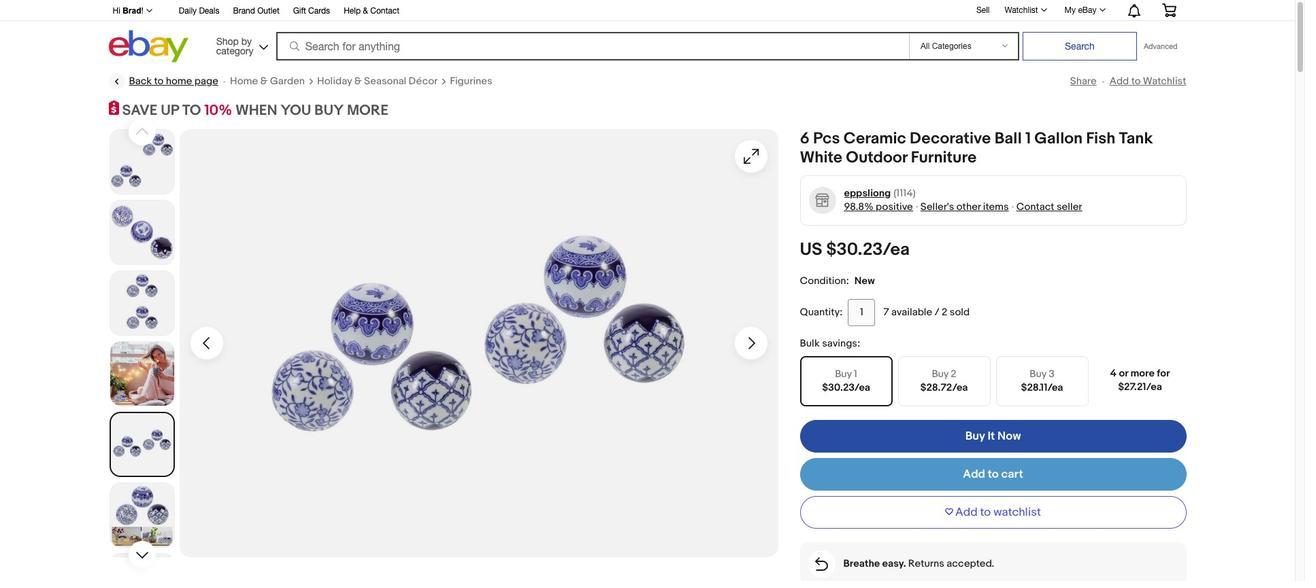 Task type: locate. For each thing, give the bounding box(es) containing it.
& right home on the top of page
[[260, 75, 268, 88]]

1 horizontal spatial 2
[[951, 368, 957, 381]]

seller's
[[921, 201, 954, 213]]

watchlist down advanced
[[1143, 75, 1187, 88]]

& right help
[[363, 6, 368, 16]]

share
[[1070, 75, 1097, 88]]

buy for 3
[[1030, 368, 1047, 381]]

eppsliong link
[[844, 187, 891, 201]]

1 vertical spatial 2
[[951, 368, 957, 381]]

(1114)
[[894, 187, 916, 200]]

7 available / 2 sold
[[884, 306, 970, 319]]

buy left "3"
[[1030, 368, 1047, 381]]

1 vertical spatial 1
[[854, 368, 857, 381]]

to
[[154, 75, 164, 88], [1132, 75, 1141, 88], [988, 468, 999, 482], [980, 506, 991, 520]]

available
[[892, 306, 932, 319]]

& right holiday
[[354, 75, 362, 88]]

0 vertical spatial 2
[[942, 306, 948, 319]]

contact left seller
[[1017, 201, 1055, 213]]

buy for it
[[966, 430, 985, 443]]

98.8% positive
[[844, 201, 913, 213]]

1 horizontal spatial watchlist
[[1143, 75, 1187, 88]]

add for add to cart
[[963, 468, 986, 482]]

other
[[957, 201, 981, 213]]

outdoor
[[846, 148, 908, 167]]

0 horizontal spatial 1
[[854, 368, 857, 381]]

watchlist
[[994, 506, 1041, 520]]

4
[[1110, 367, 1117, 380]]

$30.23/ea up 'new'
[[826, 239, 910, 260]]

add to cart link
[[800, 458, 1187, 491]]

add
[[1110, 75, 1129, 88], [963, 468, 986, 482], [956, 506, 978, 520]]

watchlist
[[1005, 5, 1038, 15], [1143, 75, 1187, 88]]

add right the share button
[[1110, 75, 1129, 88]]

2 right /
[[942, 306, 948, 319]]

1 horizontal spatial &
[[354, 75, 362, 88]]

with details__icon image
[[815, 558, 828, 571]]

picture 4 of 12 image
[[110, 342, 174, 406]]

back to home page link
[[109, 74, 218, 90]]

page
[[195, 75, 218, 88]]

seller's other items
[[921, 201, 1009, 213]]

buy left the it
[[966, 430, 985, 443]]

daily deals
[[179, 6, 219, 16]]

98.8% positive link
[[844, 201, 913, 213]]

0 vertical spatial contact
[[370, 6, 399, 16]]

back
[[129, 75, 152, 88]]

watchlist inside watchlist "link"
[[1005, 5, 1038, 15]]

quantity:
[[800, 306, 843, 319]]

picture 2 of 12 image
[[110, 200, 174, 264]]

outlet
[[257, 6, 280, 16]]

daily deals link
[[179, 4, 219, 19]]

buy for 1
[[835, 368, 852, 381]]

2 vertical spatial add
[[956, 506, 978, 520]]

6 pcs ceramic decorative ball 1 gallon fish tank white outdoor furniture - picture 5 of 12 image
[[179, 129, 778, 558]]

add to watchlist
[[956, 506, 1041, 520]]

to down advanced link
[[1132, 75, 1141, 88]]

furniture
[[911, 148, 977, 167]]

1 inside 6 pcs ceramic decorative ball 1 gallon fish tank white outdoor furniture
[[1026, 129, 1031, 148]]

1 horizontal spatial 1
[[1026, 129, 1031, 148]]

buy inside buy 3 $28.11/ea
[[1030, 368, 1047, 381]]

2 horizontal spatial &
[[363, 6, 368, 16]]

add down add to cart
[[956, 506, 978, 520]]

sell link
[[970, 5, 996, 15]]

buy inside "buy 2 $28.72/ea"
[[932, 368, 949, 381]]

my ebay link
[[1057, 2, 1112, 18]]

ceramic
[[844, 129, 906, 148]]

2 up $28.72/ea
[[951, 368, 957, 381]]

home & garden link
[[230, 75, 305, 88]]

1 horizontal spatial contact
[[1017, 201, 1055, 213]]

&
[[363, 6, 368, 16], [260, 75, 268, 88], [354, 75, 362, 88]]

& inside home & garden link
[[260, 75, 268, 88]]

1 vertical spatial $30.23/ea
[[822, 382, 870, 394]]

2 inside "buy 2 $28.72/ea"
[[951, 368, 957, 381]]

picture 1 of 12 image
[[110, 130, 174, 194]]

decorative
[[910, 129, 991, 148]]

buy it now
[[966, 430, 1021, 443]]

add inside "button"
[[956, 506, 978, 520]]

0 vertical spatial add
[[1110, 75, 1129, 88]]

advanced
[[1144, 42, 1178, 50]]

shop by category banner
[[105, 0, 1187, 66]]

0 vertical spatial watchlist
[[1005, 5, 1038, 15]]

contact inside account navigation
[[370, 6, 399, 16]]

1 vertical spatial watchlist
[[1143, 75, 1187, 88]]

breathe easy. returns accepted.
[[844, 558, 995, 571]]

us
[[800, 239, 823, 260]]

brand
[[233, 6, 255, 16]]

breathe
[[844, 558, 880, 571]]

& inside holiday & seasonal décor link
[[354, 75, 362, 88]]

& inside the help & contact link
[[363, 6, 368, 16]]

deals
[[199, 6, 219, 16]]

1 inside buy 1 $30.23/ea
[[854, 368, 857, 381]]

0 vertical spatial 1
[[1026, 129, 1031, 148]]

brand outlet link
[[233, 4, 280, 19]]

$30.23/ea down savings:
[[822, 382, 870, 394]]

contact seller
[[1017, 201, 1083, 213]]

to left watchlist
[[980, 506, 991, 520]]

1 right ball
[[1026, 129, 1031, 148]]

to left cart on the right bottom of the page
[[988, 468, 999, 482]]

white
[[800, 148, 843, 167]]

when
[[235, 102, 277, 120]]

it
[[988, 430, 995, 443]]

to right "back"
[[154, 75, 164, 88]]

by
[[241, 36, 252, 47]]

$28.72/ea
[[921, 382, 968, 394]]

buy 1 $30.23/ea
[[822, 368, 870, 394]]

fish
[[1086, 129, 1116, 148]]

accepted.
[[947, 558, 995, 571]]

gift
[[293, 6, 306, 16]]

buy down savings:
[[835, 368, 852, 381]]

contact right help
[[370, 6, 399, 16]]

gift cards
[[293, 6, 330, 16]]

positive
[[876, 201, 913, 213]]

or
[[1119, 367, 1129, 380]]

buy it now link
[[800, 420, 1187, 453]]

buy up $28.72/ea
[[932, 368, 949, 381]]

to for watchlist
[[980, 506, 991, 520]]

& for seasonal
[[354, 75, 362, 88]]

help & contact
[[344, 6, 399, 16]]

watchlist right sell
[[1005, 5, 1038, 15]]

buy
[[835, 368, 852, 381], [932, 368, 949, 381], [1030, 368, 1047, 381], [966, 430, 985, 443]]

None submit
[[1023, 32, 1137, 61]]

0 horizontal spatial contact
[[370, 6, 399, 16]]

holiday
[[317, 75, 352, 88]]

seasonal
[[364, 75, 406, 88]]

Quantity: text field
[[848, 299, 876, 326]]

to inside "button"
[[980, 506, 991, 520]]

0 horizontal spatial &
[[260, 75, 268, 88]]

seller
[[1057, 201, 1083, 213]]

shop
[[216, 36, 239, 47]]

buy inside buy 1 $30.23/ea
[[835, 368, 852, 381]]

add to watchlist link
[[1110, 75, 1187, 88]]

6
[[800, 129, 810, 148]]

up
[[161, 102, 179, 120]]

add left cart on the right bottom of the page
[[963, 468, 986, 482]]

tank
[[1119, 129, 1153, 148]]

$27.21/ea
[[1118, 381, 1162, 394]]

0 horizontal spatial 2
[[942, 306, 948, 319]]

10%
[[204, 102, 232, 120]]

1 vertical spatial add
[[963, 468, 986, 482]]

0 horizontal spatial watchlist
[[1005, 5, 1038, 15]]

1 down savings:
[[854, 368, 857, 381]]



Task type: describe. For each thing, give the bounding box(es) containing it.
savings:
[[822, 337, 860, 350]]

shop by category button
[[210, 30, 271, 60]]

home
[[166, 75, 192, 88]]

condition: new
[[800, 275, 875, 288]]

picture 5 of 12 image
[[111, 414, 173, 476]]

1 vertical spatial contact
[[1017, 201, 1055, 213]]

more
[[1131, 367, 1155, 380]]

home
[[230, 75, 258, 88]]

& for contact
[[363, 6, 368, 16]]

hi brad !
[[113, 6, 144, 16]]

to for cart
[[988, 468, 999, 482]]

ebay
[[1078, 5, 1097, 15]]

add for add to watchlist
[[1110, 75, 1129, 88]]

brad
[[123, 6, 141, 16]]

Search for anything text field
[[278, 33, 907, 59]]

sold
[[950, 306, 970, 319]]

98.8%
[[844, 201, 874, 213]]

add to watchlist
[[1110, 75, 1187, 88]]

cards
[[308, 6, 330, 16]]

us $30.23/ea
[[800, 239, 910, 260]]

you
[[281, 102, 311, 120]]

back to home page
[[129, 75, 218, 88]]

décor
[[409, 75, 438, 88]]

daily
[[179, 6, 197, 16]]

none submit inside shop by category banner
[[1023, 32, 1137, 61]]

save
[[122, 102, 158, 120]]

your shopping cart image
[[1161, 3, 1177, 17]]

my ebay
[[1065, 5, 1097, 15]]

to for home
[[154, 75, 164, 88]]

add to cart
[[963, 468, 1023, 482]]

buy for 2
[[932, 368, 949, 381]]

easy.
[[882, 558, 906, 571]]

eppsliong
[[844, 187, 891, 200]]

eppsliong (1114)
[[844, 187, 916, 200]]

account navigation
[[105, 0, 1187, 21]]

gallon
[[1035, 129, 1083, 148]]

returns
[[908, 558, 945, 571]]

/
[[935, 306, 940, 319]]

buy 2 $28.72/ea
[[921, 368, 968, 394]]

my
[[1065, 5, 1076, 15]]

!
[[141, 6, 144, 16]]

cart
[[1002, 468, 1023, 482]]

4 or more for $27.21/ea
[[1110, 367, 1170, 394]]

advanced link
[[1137, 33, 1185, 60]]

6 pcs ceramic decorative ball 1 gallon fish tank white outdoor furniture
[[800, 129, 1153, 167]]

picture 3 of 12 image
[[110, 271, 174, 335]]

now
[[998, 430, 1021, 443]]

more
[[347, 102, 389, 120]]

7
[[884, 306, 889, 319]]

to for watchlist
[[1132, 75, 1141, 88]]

figurines link
[[450, 75, 492, 88]]

hi
[[113, 6, 120, 16]]

category
[[216, 45, 253, 56]]

bulk savings:
[[800, 337, 860, 350]]

add for add to watchlist
[[956, 506, 978, 520]]

share button
[[1070, 75, 1097, 88]]

3
[[1049, 368, 1055, 381]]

buy
[[314, 102, 344, 120]]

brand outlet
[[233, 6, 280, 16]]

contact seller link
[[1017, 201, 1083, 213]]

$28.11/ea
[[1021, 382, 1063, 394]]

to
[[182, 102, 201, 120]]

sell
[[977, 5, 990, 15]]

for
[[1157, 367, 1170, 380]]

figurines
[[450, 75, 492, 88]]

items
[[983, 201, 1009, 213]]

picture 6 of 12 image
[[110, 484, 174, 548]]

buy 3 $28.11/ea
[[1021, 368, 1063, 394]]

0 vertical spatial $30.23/ea
[[826, 239, 910, 260]]

shop by category
[[216, 36, 253, 56]]

condition:
[[800, 275, 849, 288]]

holiday & seasonal décor
[[317, 75, 438, 88]]

gift cards link
[[293, 4, 330, 19]]

eppsliong image
[[809, 187, 836, 214]]

& for garden
[[260, 75, 268, 88]]

help
[[344, 6, 361, 16]]

home & garden
[[230, 75, 305, 88]]



Task type: vqa. For each thing, say whether or not it's contained in the screenshot.
ITEMS at the top of page
yes



